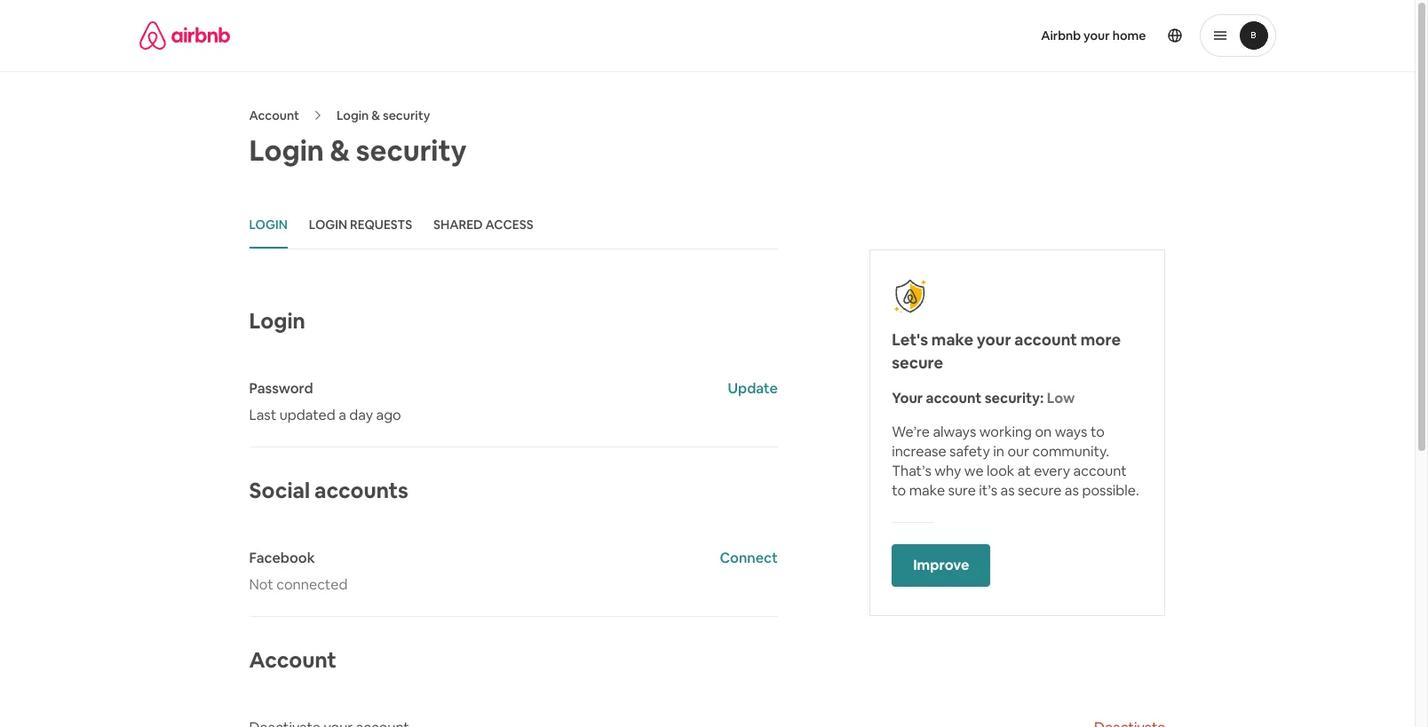 Task type: describe. For each thing, give the bounding box(es) containing it.
every
[[1034, 462, 1070, 481]]

airbnb
[[1041, 28, 1081, 44]]

always
[[933, 423, 976, 441]]

accounts
[[314, 477, 409, 505]]

1 vertical spatial &
[[330, 132, 350, 169]]

not connected
[[249, 576, 348, 594]]

that's
[[892, 462, 932, 481]]

social accounts
[[249, 477, 409, 505]]

shared access button
[[434, 203, 533, 249]]

sure
[[948, 481, 976, 500]]

login button
[[249, 203, 288, 249]]

social
[[249, 477, 310, 505]]

we're always working on ways to increase safety in our community. that's why we look at every account to make sure it's as secure as possible.
[[892, 423, 1139, 500]]

1 vertical spatial account
[[926, 389, 982, 408]]

updated
[[280, 406, 335, 425]]

tab list containing login
[[249, 203, 778, 250]]

your inside profile element
[[1084, 28, 1110, 44]]

requests
[[350, 217, 412, 233]]

account inside let's make your account more secure
[[1015, 330, 1077, 350]]

at
[[1018, 462, 1031, 481]]

your inside let's make your account more secure
[[977, 330, 1011, 350]]

2 vertical spatial login
[[249, 307, 305, 335]]

profile element
[[729, 0, 1276, 71]]

last
[[249, 406, 276, 425]]

update button
[[728, 379, 778, 399]]

access
[[485, 217, 533, 233]]

on
[[1035, 423, 1052, 441]]

1 horizontal spatial &
[[371, 107, 380, 123]]

connected
[[276, 576, 348, 594]]

account inside we're always working on ways to increase safety in our community. that's why we look at every account to make sure it's as secure as possible.
[[1073, 462, 1127, 481]]

our
[[1008, 442, 1030, 461]]

look
[[987, 462, 1015, 481]]

login requests
[[309, 217, 412, 233]]

possible.
[[1082, 481, 1139, 500]]

a
[[339, 406, 346, 425]]

home
[[1113, 28, 1146, 44]]

login for login
[[249, 217, 288, 233]]

we
[[964, 462, 984, 481]]

connect
[[720, 549, 778, 568]]

0 vertical spatial login
[[337, 107, 369, 123]]

account link
[[249, 107, 299, 123]]

ways
[[1055, 423, 1088, 441]]

it's
[[979, 481, 998, 500]]

not
[[249, 576, 273, 594]]

low
[[1047, 389, 1075, 408]]

make inside we're always working on ways to increase safety in our community. that's why we look at every account to make sure it's as secure as possible.
[[909, 481, 945, 500]]

secure inside we're always working on ways to increase safety in our community. that's why we look at every account to make sure it's as secure as possible.
[[1018, 481, 1062, 500]]



Task type: locate. For each thing, give the bounding box(es) containing it.
to down that's
[[892, 481, 906, 500]]

we're
[[892, 423, 930, 441]]

more
[[1081, 330, 1121, 350]]

2 as from the left
[[1065, 481, 1079, 500]]

0 horizontal spatial to
[[892, 481, 906, 500]]

increase
[[892, 442, 947, 461]]

1 vertical spatial security
[[356, 132, 467, 169]]

connect button
[[720, 549, 778, 568]]

0 vertical spatial account
[[1015, 330, 1077, 350]]

let's
[[892, 330, 928, 350]]

as down every
[[1065, 481, 1079, 500]]

1 vertical spatial to
[[892, 481, 906, 500]]

1 account from the top
[[249, 107, 299, 123]]

secure down "let's"
[[892, 353, 943, 373]]

login
[[249, 217, 288, 233], [309, 217, 347, 233]]

make inside let's make your account more secure
[[932, 330, 974, 350]]

community.
[[1033, 442, 1109, 461]]

1 vertical spatial account
[[249, 647, 337, 674]]

1 vertical spatial make
[[909, 481, 945, 500]]

1 vertical spatial your
[[977, 330, 1011, 350]]

1 vertical spatial login
[[249, 132, 324, 169]]

make
[[932, 330, 974, 350], [909, 481, 945, 500]]

login down account link
[[249, 132, 324, 169]]

2 login from the left
[[309, 217, 347, 233]]

account
[[1015, 330, 1077, 350], [926, 389, 982, 408], [1073, 462, 1127, 481]]

as
[[1001, 481, 1015, 500], [1065, 481, 1079, 500]]

secure
[[892, 353, 943, 373], [1018, 481, 1062, 500]]

0 vertical spatial &
[[371, 107, 380, 123]]

as right it's
[[1001, 481, 1015, 500]]

facebook
[[249, 549, 315, 568]]

0 vertical spatial account
[[249, 107, 299, 123]]

login
[[337, 107, 369, 123], [249, 132, 324, 169], [249, 307, 305, 335]]

to right ways
[[1091, 423, 1105, 441]]

shared access
[[434, 217, 533, 233]]

password
[[249, 379, 313, 398]]

0 vertical spatial login & security
[[337, 107, 430, 123]]

1 horizontal spatial to
[[1091, 423, 1105, 441]]

your up your account security: low at bottom
[[977, 330, 1011, 350]]

0 horizontal spatial &
[[330, 132, 350, 169]]

security:
[[985, 389, 1044, 408]]

make right "let's"
[[932, 330, 974, 350]]

2 account from the top
[[249, 647, 337, 674]]

day
[[349, 406, 373, 425]]

account
[[249, 107, 299, 123], [249, 647, 337, 674]]

login requests button
[[309, 203, 412, 249]]

shared
[[434, 217, 483, 233]]

working
[[980, 423, 1032, 441]]

security
[[383, 107, 430, 123], [356, 132, 467, 169]]

make down that's
[[909, 481, 945, 500]]

update
[[728, 379, 778, 398]]

tab list
[[249, 203, 778, 250]]

your account security: low
[[892, 389, 1075, 408]]

0 vertical spatial your
[[1084, 28, 1110, 44]]

your
[[892, 389, 923, 408]]

2 vertical spatial account
[[1073, 462, 1127, 481]]

safety
[[950, 442, 990, 461]]

account left more on the top of page
[[1015, 330, 1077, 350]]

1 login from the left
[[249, 217, 288, 233]]

secure down every
[[1018, 481, 1062, 500]]

0 vertical spatial to
[[1091, 423, 1105, 441]]

1 horizontal spatial your
[[1084, 28, 1110, 44]]

improve button
[[892, 544, 991, 587]]

airbnb your home link
[[1030, 17, 1157, 54]]

account up always
[[926, 389, 982, 408]]

login & security
[[337, 107, 430, 123], [249, 132, 467, 169]]

0 horizontal spatial as
[[1001, 481, 1015, 500]]

your left 'home'
[[1084, 28, 1110, 44]]

0 vertical spatial make
[[932, 330, 974, 350]]

1 horizontal spatial secure
[[1018, 481, 1062, 500]]

password last updated a day ago
[[249, 379, 401, 425]]

let's make your account more secure
[[892, 330, 1121, 373]]

0 vertical spatial secure
[[892, 353, 943, 373]]

login up password
[[249, 307, 305, 335]]

login for login requests
[[309, 217, 347, 233]]

to
[[1091, 423, 1105, 441], [892, 481, 906, 500]]

account up possible.
[[1073, 462, 1127, 481]]

1 as from the left
[[1001, 481, 1015, 500]]

0 horizontal spatial your
[[977, 330, 1011, 350]]

1 vertical spatial secure
[[1018, 481, 1062, 500]]

ago
[[376, 406, 401, 425]]

in
[[993, 442, 1005, 461]]

login inside login requests button
[[309, 217, 347, 233]]

airbnb your home
[[1041, 28, 1146, 44]]

improve
[[913, 556, 969, 575]]

login right account link
[[337, 107, 369, 123]]

1 horizontal spatial login
[[309, 217, 347, 233]]

1 vertical spatial login & security
[[249, 132, 467, 169]]

&
[[371, 107, 380, 123], [330, 132, 350, 169]]

0 vertical spatial security
[[383, 107, 430, 123]]

your
[[1084, 28, 1110, 44], [977, 330, 1011, 350]]

secure inside let's make your account more secure
[[892, 353, 943, 373]]

0 horizontal spatial login
[[249, 217, 288, 233]]

0 horizontal spatial secure
[[892, 353, 943, 373]]

1 horizontal spatial as
[[1065, 481, 1079, 500]]

why
[[935, 462, 961, 481]]



Task type: vqa. For each thing, say whether or not it's contained in the screenshot.
– inside the North Fork, California 167 miles away Nov 8 – 13 $205 night
no



